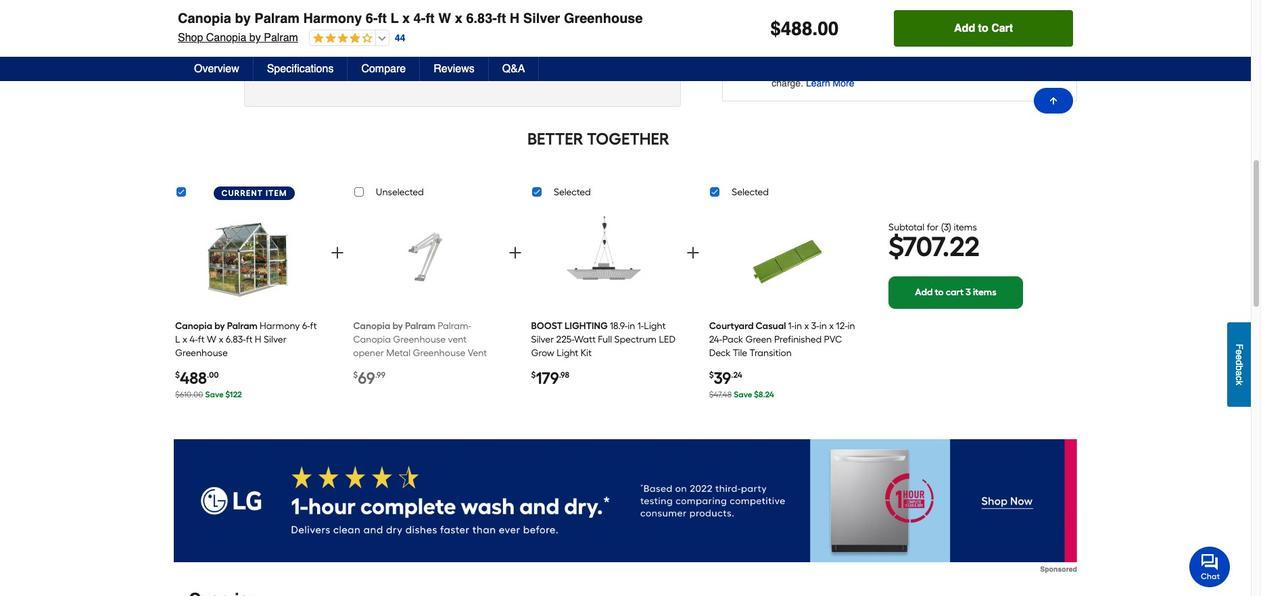 Task type: vqa. For each thing, say whether or not it's contained in the screenshot.
(Est.) within the Pickup Ready by Tue, Dec 19 (Est.)
no



Task type: locate. For each thing, give the bounding box(es) containing it.
canopia by palram up .00
[[175, 321, 258, 332]]

4- inside canopia by palram harmony 6-ft l x 4-ft w x 6.83-ft h silver greenhouse item # 3648073 | model # 701634
[[410, 0, 422, 16]]

canopia by palram inside "488" list item
[[175, 321, 258, 332]]

3 right the cart
[[966, 287, 971, 298]]

f e e d b a c k
[[1234, 344, 1245, 386]]

3.8 stars image
[[310, 32, 373, 45], [306, 38, 368, 51]]

488 inside list item
[[180, 369, 207, 388]]

plus image
[[329, 244, 345, 261], [685, 244, 702, 261]]

3
[[944, 222, 949, 233], [966, 287, 971, 298]]

0 horizontal spatial plus image
[[329, 244, 345, 261]]

cart
[[991, 22, 1013, 34]]

l inside canopia by palram harmony 6-ft l x 4-ft w x 6.83-ft h silver greenhouse item # 3648073 | model # 701634
[[386, 0, 395, 16]]

e up d
[[1234, 350, 1245, 355]]

1 horizontal spatial selected
[[732, 187, 769, 198]]

2 plus image from the left
[[685, 244, 702, 261]]

8.24
[[759, 390, 774, 400]]

)
[[949, 222, 951, 233]]

add inside button
[[954, 22, 975, 34]]

0 horizontal spatial 488
[[180, 369, 207, 388]]

1- up spectrum
[[638, 321, 644, 332]]

$ inside $ 179 .98
[[531, 371, 536, 380]]

canopia inside "488" list item
[[175, 321, 212, 332]]

3.8 stars image up specifications button
[[306, 38, 368, 51]]

h for canopia by palram harmony 6-ft l x 4-ft w x 6.83-ft h silver greenhouse item # 3648073 | model # 701634
[[506, 0, 515, 16]]

kit
[[581, 348, 592, 359]]

canopia by palram harmony 6-ft l x 4-ft w x 6.83-ft h silver greenhouse
[[178, 11, 643, 26]]

harmony inside canopia by palram harmony 6-ft l x 4-ft w x 6.83-ft h silver greenhouse item # 3648073 | model # 701634
[[299, 0, 358, 16]]

to for add to cart 3 items
[[935, 287, 944, 298]]

1- up the prefinished
[[788, 321, 795, 332]]

$
[[770, 18, 781, 39], [889, 231, 903, 263], [175, 371, 180, 380], [353, 371, 358, 380], [531, 371, 536, 380], [709, 371, 714, 380], [225, 390, 230, 400], [754, 390, 759, 400]]

canopia by palram up metal
[[353, 321, 436, 332]]

save for 488
[[205, 390, 224, 400]]

$ right $610.00
[[225, 390, 230, 400]]

courtyard casual
[[709, 321, 786, 332]]

6- for canopia by palram harmony 6-ft l x 4-ft w x 6.83-ft h silver greenhouse item # 3648073 | model # 701634
[[362, 0, 374, 16]]

metal
[[386, 348, 411, 359]]

488 list item
[[175, 207, 322, 407]]

44
[[395, 32, 405, 43], [391, 38, 401, 48]]

488 for .00
[[180, 369, 207, 388]]

canopia by palram
[[175, 321, 258, 332], [353, 321, 436, 332]]

item
[[266, 189, 287, 198]]

1 horizontal spatial light
[[644, 321, 666, 332]]

save
[[205, 390, 224, 400], [734, 390, 752, 400]]

1 horizontal spatial 3
[[966, 287, 971, 298]]

2 1- from the left
[[788, 321, 795, 332]]

1 vertical spatial light
[[557, 348, 578, 359]]

69 list item
[[353, 207, 500, 407]]

3.8 stars image down 701634
[[310, 32, 373, 45]]

$ up $610.00
[[175, 371, 180, 380]]

0 vertical spatial 488
[[781, 18, 812, 39]]

items right )
[[954, 222, 977, 233]]

2 e from the top
[[1234, 355, 1245, 360]]

# right item
[[195, 20, 200, 31]]

1 horizontal spatial canopia by palram
[[353, 321, 436, 332]]

watt
[[574, 334, 596, 346]]

$ 488 .00
[[175, 369, 219, 388]]

0 horizontal spatial #
[[195, 20, 200, 31]]

&
[[797, 51, 803, 62]]

it
[[965, 64, 970, 75]]

courtyard casual 1-in x 3-in x 12-in 24-pack green prefinished pvc deck tile transition image
[[738, 211, 826, 310]]

0 horizontal spatial 3
[[944, 222, 949, 233]]

light up led
[[644, 321, 666, 332]]

to left the cart
[[935, 287, 944, 298]]

1 save from the left
[[205, 390, 224, 400]]

1 vertical spatial 3
[[966, 287, 971, 298]]

2 selected from the left
[[732, 187, 769, 198]]

l for canopia by palram harmony 6-ft l x 4-ft w x 6.83-ft h silver greenhouse item # 3648073 | model # 701634
[[386, 0, 395, 16]]

in
[[628, 321, 635, 332], [795, 321, 802, 332], [819, 321, 827, 332], [848, 321, 855, 332]]

44 left heart outline icon
[[391, 38, 401, 48]]

reviews
[[434, 63, 474, 75]]

palram inside canopia by palram harmony 6-ft l x 4-ft w x 6.83-ft h silver greenhouse item # 3648073 | model # 701634
[[250, 0, 296, 16]]

item number 3 6 4 8 0 7 3 and model number 7 0 1 6 3 4 element
[[174, 19, 1077, 32]]

1 vertical spatial add
[[915, 287, 933, 298]]

and
[[766, 15, 782, 26]]

add to cart 3 items link
[[889, 277, 1023, 309]]

f e e d b a c k button
[[1227, 322, 1251, 407]]

grow
[[531, 348, 554, 359]]

shop for 3.8 stars "image" over specifications button
[[174, 38, 199, 50]]

items right the cart
[[973, 287, 997, 298]]

transition
[[750, 348, 792, 359]]

0 horizontal spatial light
[[557, 348, 578, 359]]

1 selected from the left
[[554, 187, 591, 198]]

items inside subtotal for ( 3 ) items $ 707 .22
[[954, 222, 977, 233]]

3 for add to cart 3 items
[[966, 287, 971, 298]]

2 canopia by palram from the left
[[353, 321, 436, 332]]

plants
[[737, 15, 764, 26]]

light down "225-"
[[557, 348, 578, 359]]

2 in from the left
[[795, 321, 802, 332]]

39
[[714, 369, 731, 388]]

0 horizontal spatial add
[[915, 287, 933, 298]]

2 save from the left
[[734, 390, 752, 400]]

1 # from the left
[[195, 20, 200, 31]]

to
[[978, 22, 988, 34], [995, 64, 1003, 75], [935, 287, 944, 298]]

1 horizontal spatial save
[[734, 390, 752, 400]]

compare
[[361, 63, 406, 75]]

39 list item
[[709, 207, 856, 407]]

easy
[[772, 51, 794, 62]]

e
[[1234, 350, 1245, 355], [1234, 355, 1245, 360]]

learn
[[806, 78, 830, 89]]

$ up $47.48
[[709, 371, 714, 380]]

greenhouse
[[560, 0, 639, 16], [564, 11, 643, 26], [393, 334, 446, 346], [175, 348, 228, 359], [413, 348, 465, 359]]

subtotal for ( 3 ) items $ 707 .22
[[889, 222, 980, 263]]

b
[[1234, 366, 1245, 371]]

# right model
[[274, 20, 279, 31]]

opener
[[353, 348, 384, 359]]

$47.48 save $ 8.24
[[709, 390, 774, 400]]

0 vertical spatial 3
[[944, 222, 949, 233]]

in up spectrum
[[628, 321, 635, 332]]

0 horizontal spatial to
[[935, 287, 944, 298]]

harmony
[[299, 0, 358, 16], [303, 11, 362, 26], [260, 321, 300, 332]]

silver inside 18.9-in 1-light silver 225-watt full spectrum led grow light kit
[[531, 334, 554, 346]]

in right 3-
[[848, 321, 855, 332]]

better
[[527, 129, 583, 149]]

1 plus image from the left
[[329, 244, 345, 261]]

#
[[195, 20, 200, 31], [274, 20, 279, 31]]

1 horizontal spatial 488
[[781, 18, 812, 39]]

0 vertical spatial items
[[954, 222, 977, 233]]

to left us on the right
[[995, 64, 1003, 75]]

3 inside subtotal for ( 3 ) items $ 707 .22
[[944, 222, 949, 233]]

are
[[819, 15, 833, 26]]

44 down the canopia by palram harmony 6-ft l x 4-ft w x 6.83-ft h silver greenhouse
[[395, 32, 405, 43]]

cart
[[946, 287, 964, 298]]

0 vertical spatial to
[[978, 22, 988, 34]]

advertisement region
[[174, 440, 1077, 574]]

2 horizontal spatial to
[[995, 64, 1003, 75]]

add left cart
[[954, 22, 975, 34]]

palram inside "488" list item
[[227, 321, 258, 332]]

1 vertical spatial 488
[[180, 369, 207, 388]]

opener
[[353, 361, 386, 373]]

1 horizontal spatial 1-
[[788, 321, 795, 332]]

add to cart
[[954, 22, 1013, 34]]

save down the .24
[[734, 390, 752, 400]]

plants and shelves are not included
[[737, 15, 887, 26]]

better together heading
[[174, 129, 1023, 150]]

$ left for
[[889, 231, 903, 263]]

1 in from the left
[[628, 321, 635, 332]]

1 horizontal spatial add
[[954, 22, 975, 34]]

1 horizontal spatial plus image
[[685, 244, 702, 261]]

4- for canopia by palram harmony 6-ft l x 4-ft w x 6.83-ft h silver greenhouse
[[414, 11, 426, 26]]

$ down the grow
[[531, 371, 536, 380]]

69
[[358, 369, 375, 388]]

greenhouse inside canopia by palram harmony 6-ft l x 4-ft w x 6.83-ft h silver greenhouse item # 3648073 | model # 701634
[[560, 0, 639, 16]]

by
[[231, 0, 247, 16], [235, 11, 251, 26], [249, 32, 261, 44], [245, 38, 257, 50], [215, 321, 225, 332], [393, 321, 403, 332]]

selected
[[554, 187, 591, 198], [732, 187, 769, 198]]

e up b
[[1234, 355, 1245, 360]]

0 vertical spatial add
[[954, 22, 975, 34]]

prefinished
[[774, 334, 822, 346]]

0 horizontal spatial canopia by palram
[[175, 321, 258, 332]]

0 horizontal spatial 1-
[[638, 321, 644, 332]]

harmony inside harmony 6-ft l x 4-ft w x 6.83-ft h silver greenhouse
[[260, 321, 300, 332]]

1 1- from the left
[[638, 321, 644, 332]]

courtyard
[[709, 321, 754, 332]]

6- for canopia by palram harmony 6-ft l x 4-ft w x 6.83-ft h silver greenhouse
[[366, 11, 378, 26]]

q&a button
[[489, 57, 539, 81]]

$ inside '$ 488 .00'
[[175, 371, 180, 380]]

f
[[1234, 344, 1245, 350]]

6.83- inside canopia by palram harmony 6-ft l x 4-ft w x 6.83-ft h silver greenhouse item # 3648073 | model # 701634
[[462, 0, 493, 16]]

3 right for
[[944, 222, 949, 233]]

add to cart button
[[894, 10, 1073, 47]]

model
[[245, 20, 271, 31]]

add for add to cart 3 items
[[915, 287, 933, 298]]

canopia inside palram- canopia greenhouse vent opener metal greenhouse vent opener
[[353, 334, 391, 346]]

more
[[833, 78, 854, 89]]

0 horizontal spatial selected
[[554, 187, 591, 198]]

not
[[836, 15, 849, 26]]

canopia by palram for metal
[[353, 321, 436, 332]]

6- inside canopia by palram harmony 6-ft l x 4-ft w x 6.83-ft h silver greenhouse item # 3648073 | model # 701634
[[362, 0, 374, 16]]

add left the cart
[[915, 287, 933, 298]]

save inside 39 list item
[[734, 390, 752, 400]]

save down .00
[[205, 390, 224, 400]]

vent
[[468, 348, 487, 359]]

vent
[[448, 334, 467, 346]]

$ 179 .98
[[531, 369, 569, 388]]

back
[[973, 64, 993, 75]]

$ left .99
[[353, 371, 358, 380]]

1 canopia by palram from the left
[[175, 321, 258, 332]]

1 vertical spatial to
[[995, 64, 1003, 75]]

1 horizontal spatial #
[[274, 20, 279, 31]]

led
[[659, 334, 676, 346]]

canopia by palram inside 69 list item
[[353, 321, 436, 332]]

w inside canopia by palram harmony 6-ft l x 4-ft w x 6.83-ft h silver greenhouse item # 3648073 | model # 701634
[[434, 0, 447, 16]]

18.9-in 1-light silver 225-watt full spectrum led grow light kit
[[531, 321, 676, 359]]

harmony for canopia by palram harmony 6-ft l x 4-ft w x 6.83-ft h silver greenhouse item # 3648073 | model # 701634
[[299, 0, 358, 16]]

in up pvc
[[819, 321, 827, 332]]

to left cart
[[978, 22, 988, 34]]

h inside canopia by palram harmony 6-ft l x 4-ft w x 6.83-ft h silver greenhouse item # 3648073 | model # 701634
[[506, 0, 515, 16]]

in up the prefinished
[[795, 321, 802, 332]]

2 vertical spatial to
[[935, 287, 944, 298]]

0 horizontal spatial save
[[205, 390, 224, 400]]

save inside "488" list item
[[205, 390, 224, 400]]

boost lighting
[[531, 321, 608, 332]]

x
[[398, 0, 406, 16], [451, 0, 458, 16], [402, 11, 410, 26], [455, 11, 462, 26], [804, 321, 809, 332], [829, 321, 834, 332], [183, 334, 187, 346], [219, 334, 223, 346]]

canopia
[[174, 0, 227, 16], [178, 11, 231, 26], [206, 32, 246, 44], [202, 38, 242, 50], [175, 321, 212, 332], [353, 321, 390, 332], [353, 334, 391, 346]]

palram-
[[438, 321, 471, 332]]

silver inside canopia by palram harmony 6-ft l x 4-ft w x 6.83-ft h silver greenhouse item # 3648073 | model # 701634
[[519, 0, 556, 16]]

to inside button
[[978, 22, 988, 34]]

1 horizontal spatial to
[[978, 22, 988, 34]]

488
[[781, 18, 812, 39], [180, 369, 207, 388]]

save for 39
[[734, 390, 752, 400]]



Task type: describe. For each thing, give the bounding box(es) containing it.
return
[[772, 64, 800, 75]]

overview
[[194, 63, 239, 75]]

new,
[[824, 64, 843, 75]]

boost lighting 18.9-in 1-light silver 225-watt full spectrum led grow light kit image
[[560, 211, 648, 310]]

707
[[903, 231, 942, 263]]

harmony for canopia by palram harmony 6-ft l x 4-ft w x 6.83-ft h silver greenhouse
[[303, 11, 362, 26]]

canopia by palram harmony 6-ft l x 4-ft w x 6.83-ft h silver greenhouse item # 3648073 | model # 701634
[[174, 0, 639, 31]]

green
[[746, 334, 772, 346]]

unused
[[846, 64, 877, 75]]

.24
[[731, 371, 742, 380]]

2 # from the left
[[274, 20, 279, 31]]

us
[[1006, 64, 1016, 75]]

$ inside $ 69 .99
[[353, 371, 358, 380]]

palram- canopia greenhouse vent opener metal greenhouse vent opener
[[353, 321, 487, 373]]

item
[[174, 20, 192, 31]]

or
[[934, 64, 943, 75]]

canopia by palram for 4-
[[175, 321, 258, 332]]

$610.00 save $ 122
[[175, 390, 242, 400]]

canopia by palram palram- canopia greenhouse vent opener metal greenhouse vent opener image
[[382, 211, 470, 310]]

4- inside harmony 6-ft l x 4-ft w x 6.83-ft h silver greenhouse
[[190, 334, 198, 346]]

w for canopia by palram harmony 6-ft l x 4-ft w x 6.83-ft h silver greenhouse
[[438, 11, 451, 26]]

store
[[911, 64, 932, 75]]

$ 488 . 00
[[770, 18, 839, 39]]

chat invite button image
[[1189, 546, 1231, 588]]

casual
[[756, 321, 786, 332]]

|
[[240, 20, 242, 31]]

.
[[812, 18, 818, 39]]

(
[[941, 222, 944, 233]]

$ inside $ 39 .24
[[709, 371, 714, 380]]

selected for casual
[[732, 187, 769, 198]]

122
[[230, 390, 242, 400]]

charge.
[[772, 78, 803, 89]]

in inside 18.9-in 1-light silver 225-watt full spectrum led grow light kit
[[628, 321, 635, 332]]

silver inside harmony 6-ft l x 4-ft w x 6.83-ft h silver greenhouse
[[264, 334, 287, 346]]

1 e from the top
[[1234, 350, 1245, 355]]

palram inside 69 list item
[[405, 321, 436, 332]]

learn more
[[806, 78, 854, 89]]

.22
[[942, 231, 980, 263]]

.98
[[559, 371, 569, 380]]

plus image for 18.9-in 1-light silver 225-watt full spectrum led grow light kit
[[685, 244, 702, 261]]

Stepper number input field with increment and decrement buttons number field
[[759, 0, 797, 0]]

better together
[[527, 129, 670, 149]]

specifications
[[267, 63, 334, 75]]

w inside harmony 6-ft l x 4-ft w x 6.83-ft h silver greenhouse
[[207, 334, 216, 346]]

3 for subtotal for ( 3 ) items $ 707 .22
[[944, 222, 949, 233]]

to for add to cart
[[978, 22, 988, 34]]

1- inside 1-in x 3-in x 12-in 24-pack green prefinished pvc deck tile transition
[[788, 321, 795, 332]]

subtotal
[[889, 222, 925, 233]]

to inside easy & free returns return your new, unused item in-store or ship it back to us free of charge.
[[995, 64, 1003, 75]]

free
[[806, 51, 826, 62]]

heart outline image
[[416, 36, 432, 52]]

compare button
[[348, 57, 420, 81]]

by inside "488" list item
[[215, 321, 225, 332]]

c
[[1234, 376, 1245, 381]]

canopia inside canopia by palram harmony 6-ft l x 4-ft w x 6.83-ft h silver greenhouse item # 3648073 | model # 701634
[[174, 0, 227, 16]]

0 vertical spatial light
[[644, 321, 666, 332]]

lighting
[[565, 321, 608, 332]]

deck
[[709, 348, 731, 359]]

shelves
[[785, 15, 817, 26]]

24-
[[709, 334, 722, 346]]

w for canopia by palram harmony 6-ft l x 4-ft w x 6.83-ft h silver greenhouse item # 3648073 | model # 701634
[[434, 0, 447, 16]]

current
[[222, 189, 263, 198]]

add for add to cart
[[954, 22, 975, 34]]

free
[[1019, 64, 1035, 75]]

3-
[[811, 321, 819, 332]]

d
[[1234, 360, 1245, 366]]

225-
[[556, 334, 574, 346]]

learn more link
[[806, 77, 854, 90]]

your
[[803, 64, 821, 75]]

.99
[[375, 371, 385, 380]]

item
[[880, 64, 898, 75]]

l inside harmony 6-ft l x 4-ft w x 6.83-ft h silver greenhouse
[[175, 334, 180, 346]]

18.9-
[[610, 321, 628, 332]]

pvc
[[824, 334, 842, 346]]

1-in x 3-in x 12-in 24-pack green prefinished pvc deck tile transition
[[709, 321, 855, 359]]

full
[[598, 334, 612, 346]]

unselected
[[376, 187, 424, 198]]

.00
[[207, 371, 219, 380]]

6.83- for canopia by palram harmony 6-ft l x 4-ft w x 6.83-ft h silver greenhouse item # 3648073 | model # 701634
[[462, 0, 493, 16]]

specifications button
[[253, 57, 348, 81]]

shop for 3.8 stars "image" below 701634
[[178, 32, 203, 44]]

$610.00
[[175, 390, 203, 400]]

701634
[[279, 20, 311, 31]]

1- inside 18.9-in 1-light silver 225-watt full spectrum led grow light kit
[[638, 321, 644, 332]]

add to cart 3 items
[[915, 287, 997, 298]]

current item
[[222, 189, 287, 198]]

4- for canopia by palram harmony 6-ft l x 4-ft w x 6.83-ft h silver greenhouse item # 3648073 | model # 701634
[[410, 0, 422, 16]]

$ inside subtotal for ( 3 ) items $ 707 .22
[[889, 231, 903, 263]]

plus image for harmony 6-ft l x 4-ft w x 6.83-ft h silver greenhouse
[[329, 244, 345, 261]]

6- inside harmony 6-ft l x 4-ft w x 6.83-ft h silver greenhouse
[[302, 321, 310, 332]]

12-
[[836, 321, 848, 332]]

by inside 69 list item
[[393, 321, 403, 332]]

of
[[1038, 64, 1045, 75]]

by inside canopia by palram harmony 6-ft l x 4-ft w x 6.83-ft h silver greenhouse item # 3648073 | model # 701634
[[231, 0, 247, 16]]

$ 39 .24
[[709, 369, 742, 388]]

arrow up image
[[1048, 95, 1059, 106]]

1 vertical spatial items
[[973, 287, 997, 298]]

3 in from the left
[[819, 321, 827, 332]]

canopia by palram harmony 6-ft l x 4-ft w x 6.83-ft h silver greenhouse image
[[204, 211, 292, 310]]

overview button
[[181, 57, 253, 81]]

6.83- for canopia by palram harmony 6-ft l x 4-ft w x 6.83-ft h silver greenhouse
[[466, 11, 497, 26]]

488 for .
[[781, 18, 812, 39]]

boost
[[531, 321, 563, 332]]

plus image
[[507, 244, 524, 261]]

k
[[1234, 381, 1245, 386]]

selected for lighting
[[554, 187, 591, 198]]

l for canopia by palram harmony 6-ft l x 4-ft w x 6.83-ft h silver greenhouse
[[391, 11, 399, 26]]

h inside harmony 6-ft l x 4-ft w x 6.83-ft h silver greenhouse
[[255, 334, 261, 346]]

reviews button
[[420, 57, 489, 81]]

greenhouse inside harmony 6-ft l x 4-ft w x 6.83-ft h silver greenhouse
[[175, 348, 228, 359]]

returns
[[829, 51, 864, 62]]

canopia by palram  #701634 image
[[245, 0, 680, 106]]

$ left the shelves
[[770, 18, 781, 39]]

h for canopia by palram harmony 6-ft l x 4-ft w x 6.83-ft h silver greenhouse
[[510, 11, 520, 26]]

$ right $47.48
[[754, 390, 759, 400]]

00
[[818, 18, 839, 39]]

179 list item
[[531, 207, 678, 407]]

6.83- inside harmony 6-ft l x 4-ft w x 6.83-ft h silver greenhouse
[[226, 334, 246, 346]]

4 in from the left
[[848, 321, 855, 332]]

tile
[[733, 348, 747, 359]]

a
[[1234, 371, 1245, 376]]

ship
[[945, 64, 963, 75]]

harmony 6-ft l x 4-ft w x 6.83-ft h silver greenhouse
[[175, 321, 317, 359]]



